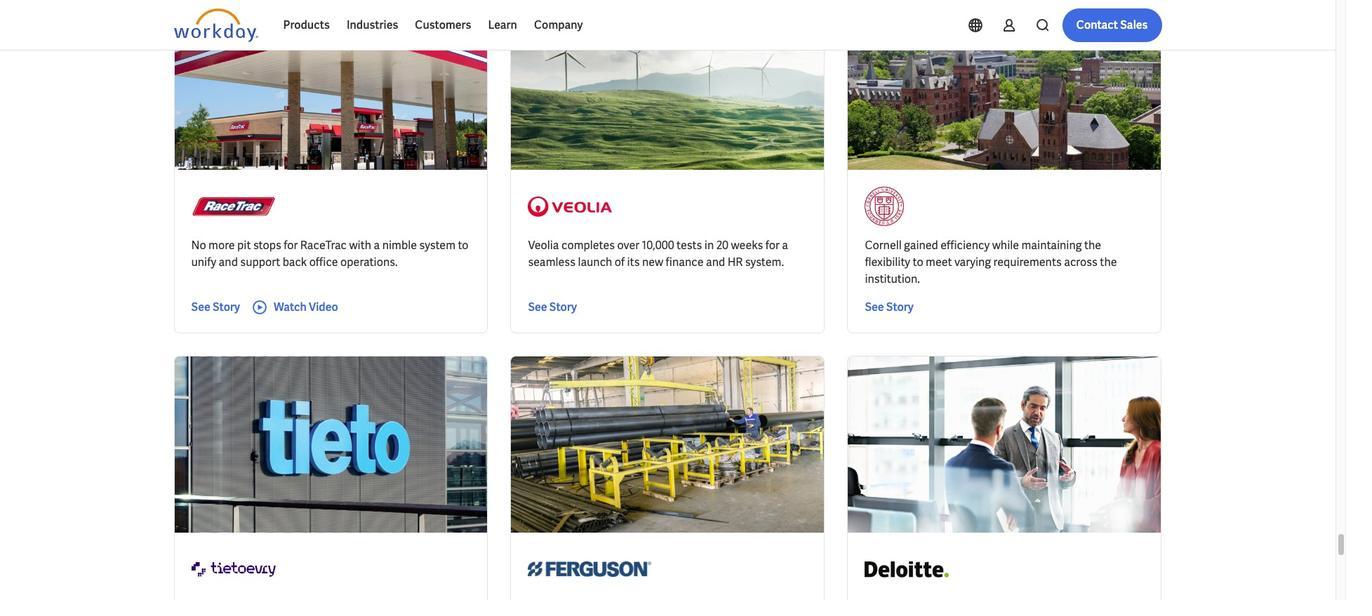 Task type: vqa. For each thing, say whether or not it's contained in the screenshot.
leftmost for
yes



Task type: locate. For each thing, give the bounding box(es) containing it.
see story link
[[191, 299, 240, 316], [528, 299, 577, 316], [865, 299, 914, 316]]

finance
[[666, 255, 704, 270]]

maintaining
[[1021, 238, 1082, 253]]

1 horizontal spatial see story
[[528, 300, 577, 315]]

varying
[[954, 255, 991, 270]]

cornell
[[865, 238, 902, 253]]

back
[[283, 255, 307, 270]]

2 story from the left
[[549, 300, 577, 315]]

see story down institution.
[[865, 300, 914, 315]]

of
[[615, 255, 625, 270]]

flexibility
[[865, 255, 910, 270]]

see down "unify"
[[191, 300, 210, 315]]

for
[[284, 238, 298, 253], [766, 238, 780, 253]]

see story link down "unify"
[[191, 299, 240, 316]]

learn button
[[480, 8, 526, 42]]

unify
[[191, 255, 216, 270]]

2 horizontal spatial see story
[[865, 300, 914, 315]]

for inside no more pit stops for racetrac with a nimble system to unify and support back office operations.
[[284, 238, 298, 253]]

3 see story link from the left
[[865, 299, 914, 316]]

2 see story link from the left
[[528, 299, 577, 316]]

1 horizontal spatial for
[[766, 238, 780, 253]]

system
[[419, 238, 456, 253]]

1 see story from the left
[[191, 300, 240, 315]]

tests
[[677, 238, 702, 253]]

0 horizontal spatial see story
[[191, 300, 240, 315]]

more
[[482, 15, 505, 28]]

a
[[374, 238, 380, 253], [782, 238, 788, 253]]

to right system
[[458, 238, 469, 253]]

20
[[716, 238, 729, 253]]

1 see from the left
[[191, 300, 210, 315]]

company
[[534, 18, 583, 32]]

support
[[240, 255, 280, 270]]

1 horizontal spatial see
[[528, 300, 547, 315]]

in
[[705, 238, 714, 253]]

story down institution.
[[886, 300, 914, 315]]

see down seamless
[[528, 300, 547, 315]]

and down more
[[219, 255, 238, 270]]

no more pit stops for racetrac with a nimble system to unify and support back office operations.
[[191, 238, 469, 270]]

1 vertical spatial to
[[913, 255, 923, 270]]

1 horizontal spatial see story link
[[528, 299, 577, 316]]

industry button
[[248, 8, 325, 36]]

customers button
[[407, 8, 480, 42]]

all
[[574, 15, 586, 28]]

1 story from the left
[[213, 300, 240, 315]]

Search Customer Stories text field
[[962, 9, 1134, 34]]

hr
[[728, 255, 743, 270]]

system.
[[745, 255, 784, 270]]

meet
[[926, 255, 952, 270]]

for up back
[[284, 238, 298, 253]]

go to the homepage image
[[174, 8, 258, 42]]

see down institution.
[[865, 300, 884, 315]]

sales
[[1120, 18, 1148, 32]]

with
[[349, 238, 371, 253]]

and
[[219, 255, 238, 270], [706, 255, 725, 270]]

launch
[[578, 255, 612, 270]]

to inside cornell gained efficiency while maintaining the flexibility to meet varying requirements across the institution.
[[913, 255, 923, 270]]

2 and from the left
[[706, 255, 725, 270]]

1 and from the left
[[219, 255, 238, 270]]

1 horizontal spatial and
[[706, 255, 725, 270]]

cornell university image
[[865, 187, 904, 226]]

tietoevry (formerly known as tieto) image
[[191, 550, 275, 589]]

completes
[[561, 238, 615, 253]]

2 horizontal spatial story
[[886, 300, 914, 315]]

3 story from the left
[[886, 300, 914, 315]]

0 horizontal spatial see
[[191, 300, 210, 315]]

the up across
[[1084, 238, 1101, 253]]

3 see story from the left
[[865, 300, 914, 315]]

2 for from the left
[[766, 238, 780, 253]]

see
[[191, 300, 210, 315], [528, 300, 547, 315], [865, 300, 884, 315]]

deloitte image
[[865, 550, 949, 589]]

see story link down institution.
[[865, 299, 914, 316]]

across
[[1064, 255, 1098, 270]]

more button
[[470, 8, 533, 36]]

watch video link
[[251, 299, 338, 316]]

contact
[[1076, 18, 1118, 32]]

2 see from the left
[[528, 300, 547, 315]]

and down in
[[706, 255, 725, 270]]

0 horizontal spatial a
[[374, 238, 380, 253]]

0 vertical spatial to
[[458, 238, 469, 253]]

a up system.
[[782, 238, 788, 253]]

1 horizontal spatial to
[[913, 255, 923, 270]]

1 horizontal spatial a
[[782, 238, 788, 253]]

for inside "veolia completes over 10,000 tests in 20 weeks for a seamless launch of its new finance and hr system."
[[766, 238, 780, 253]]

office
[[309, 255, 338, 270]]

2 horizontal spatial see
[[865, 300, 884, 315]]

the right across
[[1100, 255, 1117, 270]]

racetrac
[[300, 238, 347, 253]]

clear all
[[549, 15, 586, 28]]

see story down "unify"
[[191, 300, 240, 315]]

story down seamless
[[549, 300, 577, 315]]

0 horizontal spatial see story link
[[191, 299, 240, 316]]

watch video
[[274, 300, 338, 315]]

more
[[209, 238, 235, 253]]

2 a from the left
[[782, 238, 788, 253]]

see story for cornell gained efficiency while maintaining the flexibility to meet varying requirements across the institution.
[[865, 300, 914, 315]]

2 horizontal spatial see story link
[[865, 299, 914, 316]]

10,000
[[642, 238, 674, 253]]

1 for from the left
[[284, 238, 298, 253]]

2 see story from the left
[[528, 300, 577, 315]]

weeks
[[731, 238, 763, 253]]

1 a from the left
[[374, 238, 380, 253]]

0 horizontal spatial and
[[219, 255, 238, 270]]

a inside no more pit stops for racetrac with a nimble system to unify and support back office operations.
[[374, 238, 380, 253]]

a right with
[[374, 238, 380, 253]]

see story down seamless
[[528, 300, 577, 315]]

3 see from the left
[[865, 300, 884, 315]]

gained
[[904, 238, 938, 253]]

industry
[[259, 15, 297, 28]]

learn
[[488, 18, 517, 32]]

see story for veolia completes over 10,000 tests in 20 weeks for a seamless launch of its new finance and hr system.
[[528, 300, 577, 315]]

0 horizontal spatial story
[[213, 300, 240, 315]]

to down the gained
[[913, 255, 923, 270]]

pit
[[237, 238, 251, 253]]

1 see story link from the left
[[191, 299, 240, 316]]

see story
[[191, 300, 240, 315], [528, 300, 577, 315], [865, 300, 914, 315]]

1 horizontal spatial story
[[549, 300, 577, 315]]

for up system.
[[766, 238, 780, 253]]

to
[[458, 238, 469, 253], [913, 255, 923, 270]]

story
[[213, 300, 240, 315], [549, 300, 577, 315], [886, 300, 914, 315]]

products button
[[275, 8, 338, 42]]

0 horizontal spatial to
[[458, 238, 469, 253]]

0 horizontal spatial for
[[284, 238, 298, 253]]

the
[[1084, 238, 1101, 253], [1100, 255, 1117, 270]]

story down "unify"
[[213, 300, 240, 315]]

see story link down seamless
[[528, 299, 577, 316]]



Task type: describe. For each thing, give the bounding box(es) containing it.
while
[[992, 238, 1019, 253]]

seamless
[[528, 255, 576, 270]]

outcome
[[389, 15, 431, 28]]

topic
[[185, 15, 209, 28]]

contact sales
[[1076, 18, 1148, 32]]

contact sales link
[[1062, 8, 1162, 42]]

to inside no more pit stops for racetrac with a nimble system to unify and support back office operations.
[[458, 238, 469, 253]]

no
[[191, 238, 206, 253]]

and inside no more pit stops for racetrac with a nimble system to unify and support back office operations.
[[219, 255, 238, 270]]

business outcome
[[347, 15, 431, 28]]

and inside "veolia completes over 10,000 tests in 20 weeks for a seamless launch of its new finance and hr system."
[[706, 255, 725, 270]]

topic button
[[174, 8, 237, 36]]

racetrac image
[[191, 187, 275, 226]]

products
[[283, 18, 330, 32]]

its
[[627, 255, 640, 270]]

veolia
[[528, 238, 559, 253]]

see for cornell gained efficiency while maintaining the flexibility to meet varying requirements across the institution.
[[865, 300, 884, 315]]

clear
[[549, 15, 572, 28]]

requirements
[[993, 255, 1062, 270]]

business
[[347, 15, 387, 28]]

business outcome button
[[336, 8, 459, 36]]

0 vertical spatial the
[[1084, 238, 1101, 253]]

veolia (es) uk limited (fin) image
[[528, 187, 612, 226]]

industries
[[347, 18, 398, 32]]

operations.
[[340, 255, 398, 270]]

new
[[642, 255, 663, 270]]

video
[[309, 300, 338, 315]]

cornell gained efficiency while maintaining the flexibility to meet varying requirements across the institution.
[[865, 238, 1117, 287]]

ferguson enterprises, inc. image
[[528, 550, 652, 589]]

clear all button
[[544, 8, 590, 36]]

watch
[[274, 300, 307, 315]]

see story link for veolia completes over 10,000 tests in 20 weeks for a seamless launch of its new finance and hr system.
[[528, 299, 577, 316]]

institution.
[[865, 272, 920, 287]]

see story link for cornell gained efficiency while maintaining the flexibility to meet varying requirements across the institution.
[[865, 299, 914, 316]]

efficiency
[[941, 238, 990, 253]]

over
[[617, 238, 640, 253]]

stops
[[253, 238, 281, 253]]

see for veolia completes over 10,000 tests in 20 weeks for a seamless launch of its new finance and hr system.
[[528, 300, 547, 315]]

story for veolia completes over 10,000 tests in 20 weeks for a seamless launch of its new finance and hr system.
[[549, 300, 577, 315]]

industries button
[[338, 8, 407, 42]]

customers
[[415, 18, 471, 32]]

a inside "veolia completes over 10,000 tests in 20 weeks for a seamless launch of its new finance and hr system."
[[782, 238, 788, 253]]

veolia completes over 10,000 tests in 20 weeks for a seamless launch of its new finance and hr system.
[[528, 238, 788, 270]]

story for cornell gained efficiency while maintaining the flexibility to meet varying requirements across the institution.
[[886, 300, 914, 315]]

nimble
[[382, 238, 417, 253]]

company button
[[526, 8, 591, 42]]

1 vertical spatial the
[[1100, 255, 1117, 270]]



